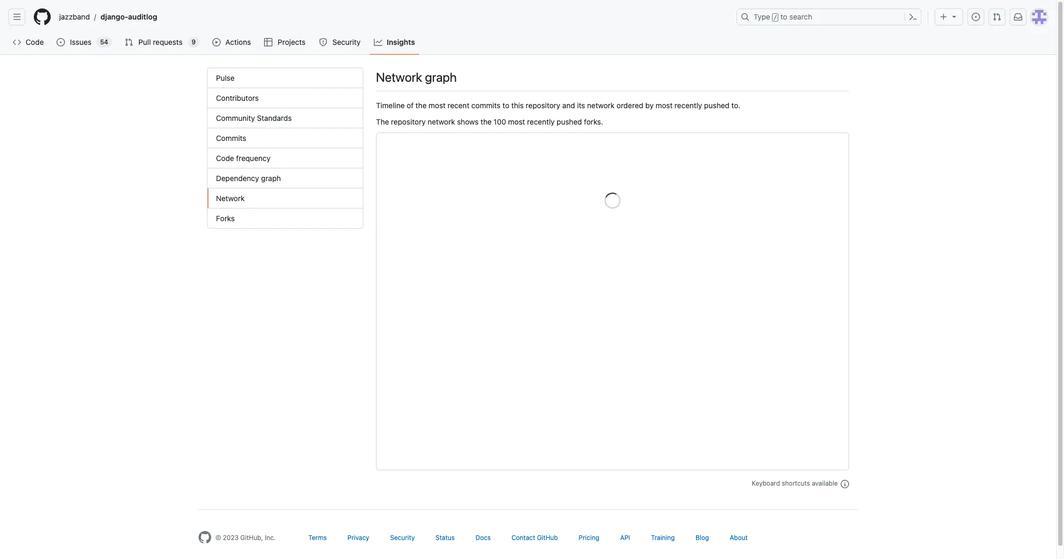 Task type: describe. For each thing, give the bounding box(es) containing it.
0 horizontal spatial network
[[428, 117, 455, 126]]

9
[[192, 38, 196, 46]]

keyboard shortcuts available button
[[752, 479, 850, 489]]

django-
[[101, 12, 128, 21]]

timeline
[[376, 101, 405, 110]]

github,
[[240, 534, 263, 542]]

© 2023 github, inc.
[[216, 534, 276, 542]]

type
[[754, 12, 771, 21]]

1 horizontal spatial to
[[781, 12, 788, 21]]

contact github
[[512, 534, 558, 542]]

contact
[[512, 534, 535, 542]]

projects
[[278, 38, 306, 46]]

notifications image
[[1014, 13, 1023, 21]]

terms
[[309, 534, 327, 542]]

0 vertical spatial pushed
[[704, 101, 730, 110]]

pull requests
[[138, 38, 183, 46]]

network for network graph
[[376, 70, 422, 85]]

git pull request image for issue opened icon
[[993, 13, 1002, 21]]

command palette image
[[909, 13, 918, 21]]

docs link
[[476, 534, 491, 542]]

table image
[[264, 38, 273, 46]]

pulse link
[[208, 68, 363, 88]]

git pull request image for issue opened image
[[125, 38, 133, 46]]

ordered
[[617, 101, 644, 110]]

code for code frequency
[[216, 154, 234, 163]]

shield image
[[319, 38, 328, 46]]

and
[[563, 101, 575, 110]]

graph for network graph
[[425, 70, 457, 85]]

insights element
[[207, 68, 363, 229]]

2 horizontal spatial most
[[656, 101, 673, 110]]

1 horizontal spatial the
[[481, 117, 492, 126]]

code for code
[[26, 38, 44, 46]]

forks.
[[584, 117, 603, 126]]

commits link
[[208, 128, 363, 148]]

github
[[537, 534, 558, 542]]

api link
[[620, 534, 630, 542]]

the repository network shows the 100 most recently pushed forks.
[[376, 117, 603, 126]]

blog
[[696, 534, 709, 542]]

network link
[[208, 189, 363, 209]]

pull
[[138, 38, 151, 46]]

timeline of the most recent commits to this repository and its network ordered by most recently pushed to.
[[376, 101, 741, 110]]

insights link
[[370, 34, 419, 50]]

about
[[730, 534, 748, 542]]

dependency graph link
[[208, 169, 363, 189]]

pricing link
[[579, 534, 600, 542]]

privacy
[[348, 534, 370, 542]]

code frequency
[[216, 154, 271, 163]]

forks link
[[208, 209, 363, 228]]

of
[[407, 101, 414, 110]]

0 vertical spatial homepage image
[[34, 8, 51, 25]]

0 horizontal spatial most
[[429, 101, 446, 110]]

list containing jazzband
[[55, 8, 731, 25]]

django-auditlog link
[[96, 8, 161, 25]]

type / to search
[[754, 12, 813, 21]]

issue opened image
[[972, 13, 981, 21]]

terms link
[[309, 534, 327, 542]]

training
[[651, 534, 675, 542]]

training link
[[651, 534, 675, 542]]

api
[[620, 534, 630, 542]]

forks
[[216, 214, 235, 223]]

play image
[[212, 38, 221, 46]]

0 vertical spatial network
[[587, 101, 615, 110]]

commits
[[472, 101, 501, 110]]

network graph
[[376, 70, 457, 85]]



Task type: vqa. For each thing, say whether or not it's contained in the screenshot.
Terms link
yes



Task type: locate. For each thing, give the bounding box(es) containing it.
graph
[[425, 70, 457, 85], [261, 174, 281, 183]]

0 vertical spatial the
[[416, 101, 427, 110]]

1 vertical spatial security
[[390, 534, 415, 542]]

actions
[[226, 38, 251, 46]]

network for network
[[216, 194, 245, 203]]

network
[[587, 101, 615, 110], [428, 117, 455, 126]]

homepage image left ©
[[199, 531, 211, 544]]

0 horizontal spatial security
[[333, 38, 361, 46]]

security left status link
[[390, 534, 415, 542]]

1 horizontal spatial recently
[[675, 101, 702, 110]]

community standards
[[216, 114, 292, 123]]

0 vertical spatial to
[[781, 12, 788, 21]]

privacy link
[[348, 534, 370, 542]]

jazzband link
[[55, 8, 94, 25]]

0 horizontal spatial pushed
[[557, 117, 582, 126]]

0 vertical spatial security
[[333, 38, 361, 46]]

recent
[[448, 101, 470, 110]]

auditlog
[[128, 12, 157, 21]]

code
[[26, 38, 44, 46], [216, 154, 234, 163]]

1 vertical spatial pushed
[[557, 117, 582, 126]]

requests
[[153, 38, 183, 46]]

recently right by
[[675, 101, 702, 110]]

0 vertical spatial code
[[26, 38, 44, 46]]

jazzband
[[59, 12, 90, 21]]

1 horizontal spatial network
[[376, 70, 422, 85]]

code link
[[8, 34, 48, 50]]

security
[[333, 38, 361, 46], [390, 534, 415, 542]]

homepage image
[[34, 8, 51, 25], [199, 531, 211, 544]]

1 vertical spatial code
[[216, 154, 234, 163]]

0 vertical spatial repository
[[526, 101, 561, 110]]

about link
[[730, 534, 748, 542]]

pushed left to. on the top right of page
[[704, 101, 730, 110]]

/ inside type / to search
[[774, 14, 778, 21]]

pushed down and
[[557, 117, 582, 126]]

0 horizontal spatial code
[[26, 38, 44, 46]]

to
[[781, 12, 788, 21], [503, 101, 510, 110]]

issues
[[70, 38, 92, 46]]

blog link
[[696, 534, 709, 542]]

1 horizontal spatial homepage image
[[199, 531, 211, 544]]

shortcuts
[[782, 480, 811, 488]]

homepage image up the code link
[[34, 8, 51, 25]]

1 horizontal spatial repository
[[526, 101, 561, 110]]

pulse
[[216, 73, 235, 82]]

contact github link
[[512, 534, 558, 542]]

1 vertical spatial to
[[503, 101, 510, 110]]

graph down code frequency link
[[261, 174, 281, 183]]

100
[[494, 117, 506, 126]]

most right by
[[656, 101, 673, 110]]

available
[[812, 480, 838, 488]]

0 vertical spatial network
[[376, 70, 422, 85]]

1 horizontal spatial code
[[216, 154, 234, 163]]

0 horizontal spatial the
[[416, 101, 427, 110]]

the
[[416, 101, 427, 110], [481, 117, 492, 126]]

security right shield icon
[[333, 38, 361, 46]]

1 vertical spatial homepage image
[[199, 531, 211, 544]]

git pull request image
[[993, 13, 1002, 21], [125, 38, 133, 46]]

code frequency link
[[208, 148, 363, 169]]

/ for jazzband
[[94, 12, 96, 21]]

to left this
[[503, 101, 510, 110]]

repository down of
[[391, 117, 426, 126]]

status
[[436, 534, 455, 542]]

1 vertical spatial security link
[[390, 534, 415, 542]]

standards
[[257, 114, 292, 123]]

0 vertical spatial security link
[[315, 34, 366, 50]]

network
[[376, 70, 422, 85], [216, 194, 245, 203]]

pushed
[[704, 101, 730, 110], [557, 117, 582, 126]]

issue opened image
[[57, 38, 65, 46]]

network up timeline
[[376, 70, 422, 85]]

0 vertical spatial graph
[[425, 70, 457, 85]]

network up forks
[[216, 194, 245, 203]]

code down commits
[[216, 154, 234, 163]]

1 horizontal spatial pushed
[[704, 101, 730, 110]]

1 vertical spatial graph
[[261, 174, 281, 183]]

contributors link
[[208, 88, 363, 108]]

inc.
[[265, 534, 276, 542]]

community standards link
[[208, 108, 363, 128]]

1 horizontal spatial security link
[[390, 534, 415, 542]]

0 horizontal spatial to
[[503, 101, 510, 110]]

the
[[376, 117, 389, 126]]

1 vertical spatial the
[[481, 117, 492, 126]]

commits
[[216, 134, 246, 143]]

its
[[577, 101, 585, 110]]

search
[[790, 12, 813, 21]]

the left 100
[[481, 117, 492, 126]]

1 vertical spatial network
[[428, 117, 455, 126]]

graph image
[[374, 38, 383, 46]]

0 horizontal spatial repository
[[391, 117, 426, 126]]

network down recent
[[428, 117, 455, 126]]

git pull request image left the pull
[[125, 38, 133, 46]]

graph for dependency graph
[[261, 174, 281, 183]]

1 horizontal spatial /
[[774, 14, 778, 21]]

1 horizontal spatial security
[[390, 534, 415, 542]]

most down this
[[508, 117, 525, 126]]

list
[[55, 8, 731, 25]]

by
[[646, 101, 654, 110]]

1 vertical spatial git pull request image
[[125, 38, 133, 46]]

security link left status link
[[390, 534, 415, 542]]

repository
[[526, 101, 561, 110], [391, 117, 426, 126]]

0 horizontal spatial git pull request image
[[125, 38, 133, 46]]

1 vertical spatial repository
[[391, 117, 426, 126]]

code right the code image
[[26, 38, 44, 46]]

0 horizontal spatial homepage image
[[34, 8, 51, 25]]

status link
[[436, 534, 455, 542]]

code inside code frequency link
[[216, 154, 234, 163]]

1 horizontal spatial graph
[[425, 70, 457, 85]]

/ for type
[[774, 14, 778, 21]]

triangle down image
[[950, 12, 959, 21]]

code image
[[13, 38, 21, 46]]

projects link
[[260, 34, 311, 50]]

recently
[[675, 101, 702, 110], [527, 117, 555, 126]]

0 horizontal spatial security link
[[315, 34, 366, 50]]

dependency graph
[[216, 174, 281, 183]]

0 horizontal spatial /
[[94, 12, 96, 21]]

keyboard shortcuts available
[[752, 480, 840, 488]]

54
[[100, 38, 108, 46]]

this
[[512, 101, 524, 110]]

the right of
[[416, 101, 427, 110]]

2023
[[223, 534, 239, 542]]

graph inside "insights" element
[[261, 174, 281, 183]]

0 horizontal spatial network
[[216, 194, 245, 203]]

1 horizontal spatial most
[[508, 117, 525, 126]]

most
[[429, 101, 446, 110], [656, 101, 673, 110], [508, 117, 525, 126]]

1 vertical spatial recently
[[527, 117, 555, 126]]

security link
[[315, 34, 366, 50], [390, 534, 415, 542]]

info image
[[841, 480, 850, 489]]

frequency
[[236, 154, 271, 163]]

most left recent
[[429, 101, 446, 110]]

©
[[216, 534, 221, 542]]

actions link
[[208, 34, 256, 50]]

git pull request image right issue opened icon
[[993, 13, 1002, 21]]

1 vertical spatial network
[[216, 194, 245, 203]]

insights
[[387, 38, 415, 46]]

0 horizontal spatial graph
[[261, 174, 281, 183]]

community
[[216, 114, 255, 123]]

0 horizontal spatial recently
[[527, 117, 555, 126]]

keyboard
[[752, 480, 780, 488]]

plus image
[[940, 13, 948, 21]]

repository right this
[[526, 101, 561, 110]]

to left search
[[781, 12, 788, 21]]

shows
[[457, 117, 479, 126]]

network up forks.
[[587, 101, 615, 110]]

/
[[94, 12, 96, 21], [774, 14, 778, 21]]

to.
[[732, 101, 741, 110]]

/ left django-
[[94, 12, 96, 21]]

contributors
[[216, 94, 259, 102]]

/ inside jazzband / django-auditlog
[[94, 12, 96, 21]]

0 vertical spatial git pull request image
[[993, 13, 1002, 21]]

pricing
[[579, 534, 600, 542]]

docs
[[476, 534, 491, 542]]

jazzband / django-auditlog
[[59, 12, 157, 21]]

1 horizontal spatial git pull request image
[[993, 13, 1002, 21]]

0 vertical spatial recently
[[675, 101, 702, 110]]

recently down the timeline of the most recent commits to this repository and its network ordered by most recently pushed to.
[[527, 117, 555, 126]]

/ right type
[[774, 14, 778, 21]]

graph up recent
[[425, 70, 457, 85]]

security link left graph icon
[[315, 34, 366, 50]]

network inside "link"
[[216, 194, 245, 203]]

1 horizontal spatial network
[[587, 101, 615, 110]]

dependency
[[216, 174, 259, 183]]



